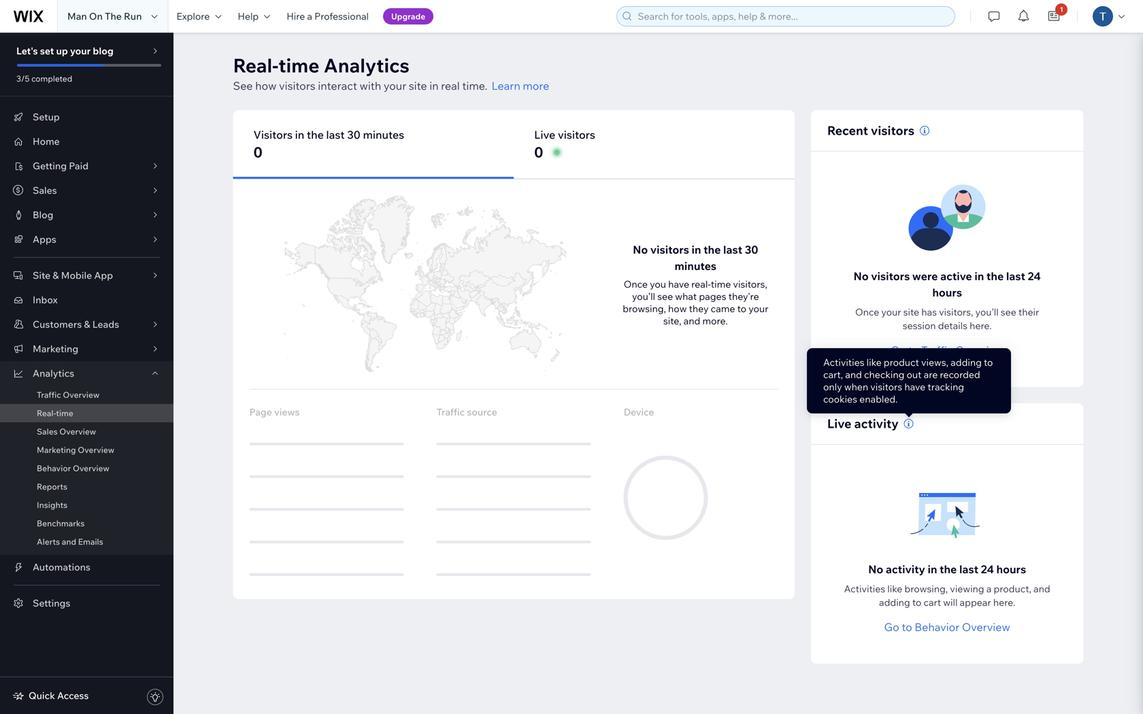 Task type: locate. For each thing, give the bounding box(es) containing it.
and inside the sidebar 'element'
[[62, 537, 76, 547]]

you'll down you
[[632, 291, 655, 302]]

marketing down customers
[[33, 343, 78, 355]]

like
[[867, 357, 882, 368], [887, 583, 902, 595]]

time up sales overview
[[56, 408, 73, 418]]

site left the real
[[409, 79, 427, 93]]

1 vertical spatial hours
[[996, 563, 1026, 576]]

last up they're
[[723, 243, 742, 257]]

0 horizontal spatial real-
[[37, 408, 56, 418]]

1 vertical spatial sales
[[37, 427, 58, 437]]

marketing overview
[[37, 445, 114, 455]]

product
[[884, 357, 919, 368]]

0 horizontal spatial how
[[255, 79, 277, 93]]

page views
[[249, 406, 300, 418]]

you'll left their
[[975, 306, 999, 318]]

see inside no visitors in the last 30 minutes once you have real-time visitors, you'll see what pages they're browsing, how they came to your site, and more.
[[657, 291, 673, 302]]

visitors, up they're
[[733, 278, 767, 290]]

no visitors were active in the last 24 hours once your site has visitors, you'll see their session details here.
[[854, 269, 1041, 332]]

analytics
[[324, 53, 410, 77], [33, 367, 74, 379]]

0 horizontal spatial like
[[867, 357, 882, 368]]

live for live visitors
[[534, 128, 555, 142]]

30 down interact
[[347, 128, 361, 142]]

go to traffic overview link
[[891, 342, 1004, 359]]

24 up their
[[1028, 269, 1041, 283]]

appear
[[960, 597, 991, 609]]

no inside 'no activity in the last 24 hours activities like browsing, viewing a product, and adding to cart will appear here.'
[[868, 563, 883, 576]]

have inside activities like product views, adding to cart, and checking out are recorded only when visitors have tracking cookies enabled.
[[904, 381, 925, 393]]

0 vertical spatial traffic
[[921, 344, 953, 357]]

in up cart
[[928, 563, 937, 576]]

go to traffic overview
[[891, 344, 1004, 357]]

adding up recorded
[[951, 357, 982, 368]]

activity for live
[[854, 416, 899, 431]]

0 vertical spatial marketing
[[33, 343, 78, 355]]

0 vertical spatial sales
[[33, 184, 57, 196]]

the inside no visitors in the last 30 minutes once you have real-time visitors, you'll see what pages they're browsing, how they came to your site, and more.
[[704, 243, 721, 257]]

sidebar element
[[0, 33, 174, 714]]

1 horizontal spatial adding
[[951, 357, 982, 368]]

0 vertical spatial live
[[534, 128, 555, 142]]

time inside real-time analytics see how visitors interact with your site in real time. learn more
[[278, 53, 319, 77]]

0 horizontal spatial time
[[56, 408, 73, 418]]

your left has
[[881, 306, 901, 318]]

last inside visitors in the last 30 minutes 0
[[326, 128, 345, 142]]

traffic for traffic source
[[437, 406, 465, 418]]

have
[[668, 278, 689, 290], [904, 381, 925, 393]]

24 up "viewing"
[[981, 563, 994, 576]]

0 vertical spatial no
[[633, 243, 648, 257]]

0 vertical spatial minutes
[[363, 128, 404, 142]]

adding
[[951, 357, 982, 368], [879, 597, 910, 609]]

0 horizontal spatial see
[[657, 291, 673, 302]]

0 horizontal spatial 0
[[253, 143, 263, 161]]

Search for tools, apps, help & more... field
[[634, 7, 951, 26]]

have up what
[[668, 278, 689, 290]]

no activity in the last 24 hours activities like browsing, viewing a product, and adding to cart will appear here.
[[844, 563, 1050, 609]]

site,
[[663, 315, 681, 327]]

traffic
[[921, 344, 953, 357], [37, 390, 61, 400], [437, 406, 465, 418]]

1 horizontal spatial browsing,
[[905, 583, 948, 595]]

1 horizontal spatial here.
[[993, 597, 1015, 609]]

1 vertical spatial here.
[[993, 597, 1015, 609]]

time for real-time
[[56, 408, 73, 418]]

like up go to behavior overview
[[887, 583, 902, 595]]

sales down real-time
[[37, 427, 58, 437]]

out
[[907, 369, 922, 381]]

1 vertical spatial visitors,
[[939, 306, 973, 318]]

0 down visitors at top left
[[253, 143, 263, 161]]

1 horizontal spatial site
[[903, 306, 919, 318]]

real- up see
[[233, 53, 278, 77]]

1 vertical spatial how
[[668, 303, 687, 315]]

0
[[253, 143, 263, 161], [534, 143, 543, 161]]

traffic overview link
[[0, 386, 174, 404]]

like up checking
[[867, 357, 882, 368]]

active
[[940, 269, 972, 283]]

time up pages
[[711, 278, 731, 290]]

0 down live visitors on the top of the page
[[534, 143, 543, 161]]

benchmarks link
[[0, 514, 174, 533]]

1 vertical spatial you'll
[[975, 306, 999, 318]]

live down more
[[534, 128, 555, 142]]

to inside 'no activity in the last 24 hours activities like browsing, viewing a product, and adding to cart will appear here.'
[[912, 597, 921, 609]]

0 horizontal spatial you'll
[[632, 291, 655, 302]]

how
[[255, 79, 277, 93], [668, 303, 687, 315]]

how up site,
[[668, 303, 687, 315]]

last inside 'no activity in the last 24 hours activities like browsing, viewing a product, and adding to cart will appear here.'
[[959, 563, 978, 576]]

1 horizontal spatial visitors,
[[939, 306, 973, 318]]

the up real-
[[704, 243, 721, 257]]

hours inside no visitors were active in the last 24 hours once your site has visitors, you'll see their session details here.
[[932, 286, 962, 299]]

man on the run
[[67, 10, 142, 22]]

and right the 'product,'
[[1034, 583, 1050, 595]]

see down you
[[657, 291, 673, 302]]

real- for real-time
[[37, 408, 56, 418]]

visitors for no visitors were active in the last 24 hours once your site has visitors, you'll see their session details here.
[[871, 269, 910, 283]]

behavior up the 'reports'
[[37, 463, 71, 474]]

hours
[[932, 286, 962, 299], [996, 563, 1026, 576]]

1 vertical spatial live
[[827, 416, 851, 431]]

marketing inside dropdown button
[[33, 343, 78, 355]]

0 vertical spatial go
[[891, 344, 906, 357]]

activity for no
[[886, 563, 925, 576]]

go to behavior overview
[[884, 621, 1010, 634]]

browsing, down you
[[623, 303, 666, 315]]

you'll
[[632, 291, 655, 302], [975, 306, 999, 318]]

minutes up real-
[[675, 259, 716, 273]]

0 horizontal spatial here.
[[970, 320, 992, 332]]

have down the out
[[904, 381, 925, 393]]

here. right details
[[970, 320, 992, 332]]

0 vertical spatial &
[[53, 269, 59, 281]]

marketing button
[[0, 337, 174, 361]]

1 horizontal spatial a
[[986, 583, 992, 595]]

home link
[[0, 129, 174, 154]]

marketing
[[33, 343, 78, 355], [37, 445, 76, 455]]

1 vertical spatial analytics
[[33, 367, 74, 379]]

1 vertical spatial see
[[1001, 306, 1016, 318]]

no inside no visitors were active in the last 24 hours once your site has visitors, you'll see their session details here.
[[854, 269, 869, 283]]

has
[[921, 306, 937, 318]]

real- inside real-time analytics see how visitors interact with your site in real time. learn more
[[233, 53, 278, 77]]

visitors inside no visitors in the last 30 minutes once you have real-time visitors, you'll see what pages they're browsing, how they came to your site, and more.
[[650, 243, 689, 257]]

a
[[307, 10, 312, 22], [986, 583, 992, 595]]

sales overview
[[37, 427, 96, 437]]

analytics up the traffic overview
[[33, 367, 74, 379]]

visitors inside no visitors were active in the last 24 hours once your site has visitors, you'll see their session details here.
[[871, 269, 910, 283]]

1 horizontal spatial live
[[827, 416, 851, 431]]

24
[[1028, 269, 1041, 283], [981, 563, 994, 576]]

tab list
[[233, 110, 795, 179]]

recent visitors
[[827, 123, 915, 138]]

1 horizontal spatial 24
[[1028, 269, 1041, 283]]

1 horizontal spatial time
[[278, 53, 319, 77]]

0 horizontal spatial site
[[409, 79, 427, 93]]

how right see
[[255, 79, 277, 93]]

real- inside the sidebar 'element'
[[37, 408, 56, 418]]

0 vertical spatial site
[[409, 79, 427, 93]]

1 horizontal spatial &
[[84, 318, 90, 330]]

0 vertical spatial activity
[[854, 416, 899, 431]]

traffic up real-time
[[37, 390, 61, 400]]

benchmarks
[[37, 518, 85, 529]]

2 vertical spatial no
[[868, 563, 883, 576]]

overview
[[955, 344, 1004, 357], [63, 390, 99, 400], [59, 427, 96, 437], [78, 445, 114, 455], [73, 463, 109, 474], [962, 621, 1010, 634]]

in inside real-time analytics see how visitors interact with your site in real time. learn more
[[429, 79, 439, 93]]

browsing, inside no visitors in the last 30 minutes once you have real-time visitors, you'll see what pages they're browsing, how they came to your site, and more.
[[623, 303, 666, 315]]

and down benchmarks
[[62, 537, 76, 547]]

real- for real-time analytics see how visitors interact with your site in real time. learn more
[[233, 53, 278, 77]]

0 vertical spatial once
[[624, 278, 648, 290]]

visitors, inside no visitors in the last 30 minutes once you have real-time visitors, you'll see what pages they're browsing, how they came to your site, and more.
[[733, 278, 767, 290]]

0 horizontal spatial behavior
[[37, 463, 71, 474]]

a right hire
[[307, 10, 312, 22]]

0 vertical spatial adding
[[951, 357, 982, 368]]

0 vertical spatial 24
[[1028, 269, 1041, 283]]

sales for sales overview
[[37, 427, 58, 437]]

0 vertical spatial a
[[307, 10, 312, 22]]

1 horizontal spatial real-
[[233, 53, 278, 77]]

& inside customers & leads dropdown button
[[84, 318, 90, 330]]

time
[[278, 53, 319, 77], [711, 278, 731, 290], [56, 408, 73, 418]]

alerts and emails link
[[0, 533, 174, 551]]

sales inside dropdown button
[[33, 184, 57, 196]]

marketing for marketing
[[33, 343, 78, 355]]

your right up
[[70, 45, 91, 57]]

what
[[675, 291, 697, 302]]

1 vertical spatial traffic
[[37, 390, 61, 400]]

to inside no visitors in the last 30 minutes once you have real-time visitors, you'll see what pages they're browsing, how they came to your site, and more.
[[737, 303, 746, 315]]

quick access
[[29, 690, 89, 702]]

1 vertical spatial site
[[903, 306, 919, 318]]

in left the real
[[429, 79, 439, 93]]

once left has
[[855, 306, 879, 318]]

real- up sales overview
[[37, 408, 56, 418]]

here. down the 'product,'
[[993, 597, 1015, 609]]

in right visitors at top left
[[295, 128, 304, 142]]

source
[[467, 406, 497, 418]]

see inside no visitors were active in the last 24 hours once your site has visitors, you'll see their session details here.
[[1001, 306, 1016, 318]]

in right active
[[975, 269, 984, 283]]

your inside no visitors were active in the last 24 hours once your site has visitors, you'll see their session details here.
[[881, 306, 901, 318]]

marketing down sales overview
[[37, 445, 76, 455]]

last down interact
[[326, 128, 345, 142]]

once left you
[[624, 278, 648, 290]]

help
[[238, 10, 259, 22]]

1 vertical spatial like
[[887, 583, 902, 595]]

minutes down with
[[363, 128, 404, 142]]

how inside real-time analytics see how visitors interact with your site in real time. learn more
[[255, 79, 277, 93]]

traffic up are
[[921, 344, 953, 357]]

customers & leads
[[33, 318, 119, 330]]

1 0 from the left
[[253, 143, 263, 161]]

app
[[94, 269, 113, 281]]

0 inside visitors in the last 30 minutes 0
[[253, 143, 263, 161]]

are
[[924, 369, 938, 381]]

activity
[[854, 416, 899, 431], [886, 563, 925, 576]]

0 vertical spatial how
[[255, 79, 277, 93]]

activity up cart
[[886, 563, 925, 576]]

activities inside 'no activity in the last 24 hours activities like browsing, viewing a product, and adding to cart will appear here.'
[[844, 583, 885, 595]]

like inside activities like product views, adding to cart, and checking out are recorded only when visitors have tracking cookies enabled.
[[867, 357, 882, 368]]

set
[[40, 45, 54, 57]]

you'll inside no visitors in the last 30 minutes once you have real-time visitors, you'll see what pages they're browsing, how they came to your site, and more.
[[632, 291, 655, 302]]

1 horizontal spatial analytics
[[324, 53, 410, 77]]

0 vertical spatial have
[[668, 278, 689, 290]]

1 horizontal spatial 0
[[534, 143, 543, 161]]

completed
[[31, 73, 72, 84]]

& left leads
[[84, 318, 90, 330]]

24 inside 'no activity in the last 24 hours activities like browsing, viewing a product, and adding to cart will appear here.'
[[981, 563, 994, 576]]

traffic left "source"
[[437, 406, 465, 418]]

your
[[70, 45, 91, 57], [384, 79, 406, 93], [749, 303, 768, 315], [881, 306, 901, 318]]

0 horizontal spatial a
[[307, 10, 312, 22]]

the
[[105, 10, 122, 22]]

hours down active
[[932, 286, 962, 299]]

0 vertical spatial behavior
[[37, 463, 71, 474]]

minutes inside no visitors in the last 30 minutes once you have real-time visitors, you'll see what pages they're browsing, how they came to your site, and more.
[[675, 259, 716, 273]]

when
[[844, 381, 868, 393]]

a inside 'no activity in the last 24 hours activities like browsing, viewing a product, and adding to cart will appear here.'
[[986, 583, 992, 595]]

blog button
[[0, 203, 174, 227]]

overview up 'marketing overview'
[[59, 427, 96, 437]]

help button
[[230, 0, 278, 33]]

in inside 'no activity in the last 24 hours activities like browsing, viewing a product, and adding to cart will appear here.'
[[928, 563, 937, 576]]

let's set up your blog
[[16, 45, 113, 57]]

0 horizontal spatial once
[[624, 278, 648, 290]]

visitors, inside no visitors were active in the last 24 hours once your site has visitors, you'll see their session details here.
[[939, 306, 973, 318]]

sales for sales
[[33, 184, 57, 196]]

2 vertical spatial traffic
[[437, 406, 465, 418]]

2 vertical spatial time
[[56, 408, 73, 418]]

overview for marketing overview
[[78, 445, 114, 455]]

with
[[360, 79, 381, 93]]

adding inside 'no activity in the last 24 hours activities like browsing, viewing a product, and adding to cart will appear here.'
[[879, 597, 910, 609]]

1 vertical spatial adding
[[879, 597, 910, 609]]

apps
[[33, 233, 56, 245]]

0 horizontal spatial browsing,
[[623, 303, 666, 315]]

overview up behavior overview link at the left of the page
[[78, 445, 114, 455]]

sales up blog
[[33, 184, 57, 196]]

a inside hire a professional link
[[307, 10, 312, 22]]

2 horizontal spatial time
[[711, 278, 731, 290]]

your down they're
[[749, 303, 768, 315]]

1 vertical spatial no
[[854, 269, 869, 283]]

0 horizontal spatial 30
[[347, 128, 361, 142]]

30
[[347, 128, 361, 142], [745, 243, 758, 257]]

0 horizontal spatial visitors,
[[733, 278, 767, 290]]

to inside activities like product views, adding to cart, and checking out are recorded only when visitors have tracking cookies enabled.
[[984, 357, 993, 368]]

visitors, up details
[[939, 306, 973, 318]]

interact
[[318, 79, 357, 93]]

the inside no visitors were active in the last 24 hours once your site has visitors, you'll see their session details here.
[[987, 269, 1004, 283]]

like inside 'no activity in the last 24 hours activities like browsing, viewing a product, and adding to cart will appear here.'
[[887, 583, 902, 595]]

live down cookies at the bottom of the page
[[827, 416, 851, 431]]

and down the they
[[684, 315, 700, 327]]

1 vertical spatial minutes
[[675, 259, 716, 273]]

settings link
[[0, 591, 174, 616]]

& right site
[[53, 269, 59, 281]]

site inside no visitors were active in the last 24 hours once your site has visitors, you'll see their session details here.
[[903, 306, 919, 318]]

and up when
[[845, 369, 862, 381]]

1 vertical spatial once
[[855, 306, 879, 318]]

how inside no visitors in the last 30 minutes once you have real-time visitors, you'll see what pages they're browsing, how they came to your site, and more.
[[668, 303, 687, 315]]

0 vertical spatial activities
[[823, 357, 864, 368]]

0 horizontal spatial traffic
[[37, 390, 61, 400]]

analytics up with
[[324, 53, 410, 77]]

1 vertical spatial go
[[884, 621, 899, 634]]

reports
[[37, 482, 67, 492]]

see left their
[[1001, 306, 1016, 318]]

in inside no visitors in the last 30 minutes once you have real-time visitors, you'll see what pages they're browsing, how they came to your site, and more.
[[692, 243, 701, 257]]

0 horizontal spatial live
[[534, 128, 555, 142]]

once
[[624, 278, 648, 290], [855, 306, 879, 318]]

activity down the enabled.
[[854, 416, 899, 431]]

& inside site & mobile app dropdown button
[[53, 269, 59, 281]]

overview up reports link
[[73, 463, 109, 474]]

your inside no visitors in the last 30 minutes once you have real-time visitors, you'll see what pages they're browsing, how they came to your site, and more.
[[749, 303, 768, 315]]

last up "viewing"
[[959, 563, 978, 576]]

browsing, inside 'no activity in the last 24 hours activities like browsing, viewing a product, and adding to cart will appear here.'
[[905, 583, 948, 595]]

1 vertical spatial browsing,
[[905, 583, 948, 595]]

traffic inside the sidebar 'element'
[[37, 390, 61, 400]]

visitors
[[279, 79, 315, 93], [871, 123, 915, 138], [558, 128, 595, 142], [650, 243, 689, 257], [871, 269, 910, 283], [870, 381, 902, 393]]

site up session on the top
[[903, 306, 919, 318]]

time inside no visitors in the last 30 minutes once you have real-time visitors, you'll see what pages they're browsing, how they came to your site, and more.
[[711, 278, 731, 290]]

setup
[[33, 111, 60, 123]]

browsing, up cart
[[905, 583, 948, 595]]

1 horizontal spatial you'll
[[975, 306, 999, 318]]

inbox
[[33, 294, 58, 306]]

1 vertical spatial real-
[[37, 408, 56, 418]]

session
[[903, 320, 936, 332]]

learn more link
[[492, 78, 549, 94]]

1 horizontal spatial minutes
[[675, 259, 716, 273]]

the up "viewing"
[[940, 563, 957, 576]]

last up their
[[1006, 269, 1025, 283]]

1 horizontal spatial 30
[[745, 243, 758, 257]]

1 horizontal spatial behavior
[[915, 621, 960, 634]]

activity inside 'no activity in the last 24 hours activities like browsing, viewing a product, and adding to cart will appear here.'
[[886, 563, 925, 576]]

1 vertical spatial activities
[[844, 583, 885, 595]]

insights link
[[0, 496, 174, 514]]

1 vertical spatial time
[[711, 278, 731, 290]]

go to behavior overview link
[[884, 619, 1010, 635]]

the inside visitors in the last 30 minutes 0
[[307, 128, 324, 142]]

here. inside 'no activity in the last 24 hours activities like browsing, viewing a product, and adding to cart will appear here.'
[[993, 597, 1015, 609]]

1 vertical spatial 24
[[981, 563, 994, 576]]

1 horizontal spatial hours
[[996, 563, 1026, 576]]

sales overview link
[[0, 423, 174, 441]]

on
[[89, 10, 103, 22]]

0 vertical spatial analytics
[[324, 53, 410, 77]]

visitors for live visitors
[[558, 128, 595, 142]]

behavior down cart
[[915, 621, 960, 634]]

once inside no visitors were active in the last 24 hours once your site has visitors, you'll see their session details here.
[[855, 306, 879, 318]]

overview up real-time link
[[63, 390, 99, 400]]

0 vertical spatial 30
[[347, 128, 361, 142]]

1 vertical spatial activity
[[886, 563, 925, 576]]

0 horizontal spatial have
[[668, 278, 689, 290]]

0 horizontal spatial 24
[[981, 563, 994, 576]]

here. inside no visitors were active in the last 24 hours once your site has visitors, you'll see their session details here.
[[970, 320, 992, 332]]

behavior inside the sidebar 'element'
[[37, 463, 71, 474]]

a up the appear
[[986, 583, 992, 595]]

site & mobile app
[[33, 269, 113, 281]]

real-
[[691, 278, 711, 290]]

visitors inside activities like product views, adding to cart, and checking out are recorded only when visitors have tracking cookies enabled.
[[870, 381, 902, 393]]

go for live activity
[[884, 621, 899, 634]]

site inside real-time analytics see how visitors interact with your site in real time. learn more
[[409, 79, 427, 93]]

1 horizontal spatial have
[[904, 381, 925, 393]]

0 vertical spatial you'll
[[632, 291, 655, 302]]

visitors,
[[733, 278, 767, 290], [939, 306, 973, 318]]

30 up they're
[[745, 243, 758, 257]]

1 horizontal spatial how
[[668, 303, 687, 315]]

0 horizontal spatial analytics
[[33, 367, 74, 379]]

1 horizontal spatial see
[[1001, 306, 1016, 318]]

hours up the 'product,'
[[996, 563, 1026, 576]]

0 vertical spatial visitors,
[[733, 278, 767, 290]]

in up real-
[[692, 243, 701, 257]]

views,
[[921, 357, 948, 368]]

1 vertical spatial 30
[[745, 243, 758, 257]]

0 vertical spatial browsing,
[[623, 303, 666, 315]]

the right visitors at top left
[[307, 128, 324, 142]]

sales
[[33, 184, 57, 196], [37, 427, 58, 437]]

1 horizontal spatial traffic
[[437, 406, 465, 418]]

no for recent
[[854, 269, 869, 283]]

your right with
[[384, 79, 406, 93]]

0 horizontal spatial adding
[[879, 597, 910, 609]]

time inside the sidebar 'element'
[[56, 408, 73, 418]]

0 vertical spatial real-
[[233, 53, 278, 77]]

1 vertical spatial marketing
[[37, 445, 76, 455]]

1 vertical spatial have
[[904, 381, 925, 393]]

the right active
[[987, 269, 1004, 283]]

your inside the sidebar 'element'
[[70, 45, 91, 57]]

to
[[737, 303, 746, 315], [908, 344, 919, 357], [984, 357, 993, 368], [912, 597, 921, 609], [902, 621, 912, 634]]

time up interact
[[278, 53, 319, 77]]

1 vertical spatial a
[[986, 583, 992, 595]]

hire a professional link
[[278, 0, 377, 33]]

live
[[534, 128, 555, 142], [827, 416, 851, 431]]

adding left cart
[[879, 597, 910, 609]]



Task type: describe. For each thing, give the bounding box(es) containing it.
go for recent visitors
[[891, 344, 906, 357]]

more
[[523, 79, 549, 93]]

have inside no visitors in the last 30 minutes once you have real-time visitors, you'll see what pages they're browsing, how they came to your site, and more.
[[668, 278, 689, 290]]

analytics inside real-time analytics see how visitors interact with your site in real time. learn more
[[324, 53, 410, 77]]

blog
[[33, 209, 53, 221]]

viewing
[[950, 583, 984, 595]]

see
[[233, 79, 253, 93]]

visitors inside real-time analytics see how visitors interact with your site in real time. learn more
[[279, 79, 315, 93]]

getting paid button
[[0, 154, 174, 178]]

minutes inside visitors in the last 30 minutes 0
[[363, 128, 404, 142]]

alerts and emails
[[37, 537, 103, 547]]

will
[[943, 597, 958, 609]]

their
[[1018, 306, 1039, 318]]

& for site
[[53, 269, 59, 281]]

overview for traffic overview
[[63, 390, 99, 400]]

device
[[624, 406, 654, 418]]

overview for sales overview
[[59, 427, 96, 437]]

page
[[249, 406, 272, 418]]

they
[[689, 303, 709, 315]]

analytics inside dropdown button
[[33, 367, 74, 379]]

cart
[[924, 597, 941, 609]]

activities inside activities like product views, adding to cart, and checking out are recorded only when visitors have tracking cookies enabled.
[[823, 357, 864, 368]]

visitors
[[253, 128, 293, 142]]

traffic for traffic overview
[[37, 390, 61, 400]]

site & mobile app button
[[0, 263, 174, 288]]

hire a professional
[[287, 10, 369, 22]]

and inside activities like product views, adding to cart, and checking out are recorded only when visitors have tracking cookies enabled.
[[845, 369, 862, 381]]

hire
[[287, 10, 305, 22]]

in inside visitors in the last 30 minutes 0
[[295, 128, 304, 142]]

tab list containing 0
[[233, 110, 795, 179]]

adding inside activities like product views, adding to cart, and checking out are recorded only when visitors have tracking cookies enabled.
[[951, 357, 982, 368]]

2 0 from the left
[[534, 143, 543, 161]]

overview down the appear
[[962, 621, 1010, 634]]

leads
[[92, 318, 119, 330]]

they're
[[728, 291, 759, 302]]

live visitors
[[534, 128, 595, 142]]

your inside real-time analytics see how visitors interact with your site in real time. learn more
[[384, 79, 406, 93]]

more.
[[702, 315, 728, 327]]

hours inside 'no activity in the last 24 hours activities like browsing, viewing a product, and adding to cart will appear here.'
[[996, 563, 1026, 576]]

here. for recent visitors
[[970, 320, 992, 332]]

man
[[67, 10, 87, 22]]

and inside 'no activity in the last 24 hours activities like browsing, viewing a product, and adding to cart will appear here.'
[[1034, 583, 1050, 595]]

run
[[124, 10, 142, 22]]

24 inside no visitors were active in the last 24 hours once your site has visitors, you'll see their session details here.
[[1028, 269, 1041, 283]]

automations
[[33, 561, 90, 573]]

once inside no visitors in the last 30 minutes once you have real-time visitors, you'll see what pages they're browsing, how they came to your site, and more.
[[624, 278, 648, 290]]

real
[[441, 79, 460, 93]]

quick
[[29, 690, 55, 702]]

last inside no visitors were active in the last 24 hours once your site has visitors, you'll see their session details here.
[[1006, 269, 1025, 283]]

1
[[1060, 5, 1063, 14]]

30 inside no visitors in the last 30 minutes once you have real-time visitors, you'll see what pages they're browsing, how they came to your site, and more.
[[745, 243, 758, 257]]

2 horizontal spatial traffic
[[921, 344, 953, 357]]

here. for live activity
[[993, 597, 1015, 609]]

behavior overview
[[37, 463, 109, 474]]

explore
[[176, 10, 210, 22]]

customers
[[33, 318, 82, 330]]

mobile
[[61, 269, 92, 281]]

real-time link
[[0, 404, 174, 423]]

only
[[823, 381, 842, 393]]

time for real-time analytics see how visitors interact with your site in real time. learn more
[[278, 53, 319, 77]]

apps button
[[0, 227, 174, 252]]

emails
[[78, 537, 103, 547]]

real-time analytics see how visitors interact with your site in real time. learn more
[[233, 53, 549, 93]]

automations link
[[0, 555, 174, 580]]

pages
[[699, 291, 726, 302]]

live activity
[[827, 416, 899, 431]]

the inside 'no activity in the last 24 hours activities like browsing, viewing a product, and adding to cart will appear here.'
[[940, 563, 957, 576]]

you'll inside no visitors were active in the last 24 hours once your site has visitors, you'll see their session details here.
[[975, 306, 999, 318]]

1 button
[[1039, 0, 1069, 33]]

overview for behavior overview
[[73, 463, 109, 474]]

3/5
[[16, 73, 30, 84]]

no for live
[[868, 563, 883, 576]]

cookies
[[823, 393, 857, 405]]

upgrade
[[391, 11, 425, 21]]

no inside no visitors in the last 30 minutes once you have real-time visitors, you'll see what pages they're browsing, how they came to your site, and more.
[[633, 243, 648, 257]]

inbox link
[[0, 288, 174, 312]]

enabled.
[[859, 393, 898, 405]]

blog
[[93, 45, 113, 57]]

came
[[711, 303, 735, 315]]

a chart. image
[[249, 196, 596, 373]]

live for live activity
[[827, 416, 851, 431]]

were
[[912, 269, 938, 283]]

home
[[33, 135, 60, 147]]

product,
[[994, 583, 1031, 595]]

& for customers
[[84, 318, 90, 330]]

in inside no visitors were active in the last 24 hours once your site has visitors, you'll see their session details here.
[[975, 269, 984, 283]]

learn
[[492, 79, 520, 93]]

30 inside visitors in the last 30 minutes 0
[[347, 128, 361, 142]]

getting paid
[[33, 160, 89, 172]]

setup link
[[0, 105, 174, 129]]

checking
[[864, 369, 904, 381]]

1 vertical spatial behavior
[[915, 621, 960, 634]]

visitors for no visitors in the last 30 minutes once you have real-time visitors, you'll see what pages they're browsing, how they came to your site, and more.
[[650, 243, 689, 257]]

access
[[57, 690, 89, 702]]

reports link
[[0, 478, 174, 496]]

cart,
[[823, 369, 843, 381]]

marketing overview link
[[0, 441, 174, 459]]

visitors in the last 30 minutes 0
[[253, 128, 404, 161]]

marketing for marketing overview
[[37, 445, 76, 455]]

up
[[56, 45, 68, 57]]

traffic overview
[[37, 390, 99, 400]]

let's
[[16, 45, 38, 57]]

no visitors in the last 30 minutes once you have real-time visitors, you'll see what pages they're browsing, how they came to your site, and more.
[[623, 243, 768, 327]]

visitors for recent visitors
[[871, 123, 915, 138]]

activities like product views, adding to cart, and checking out are recorded only when visitors have tracking cookies enabled.
[[823, 357, 993, 405]]

tracking
[[928, 381, 964, 393]]

overview up recorded
[[955, 344, 1004, 357]]

last inside no visitors in the last 30 minutes once you have real-time visitors, you'll see what pages they're browsing, how they came to your site, and more.
[[723, 243, 742, 257]]

views
[[274, 406, 300, 418]]

and inside no visitors in the last 30 minutes once you have real-time visitors, you'll see what pages they're browsing, how they came to your site, and more.
[[684, 315, 700, 327]]



